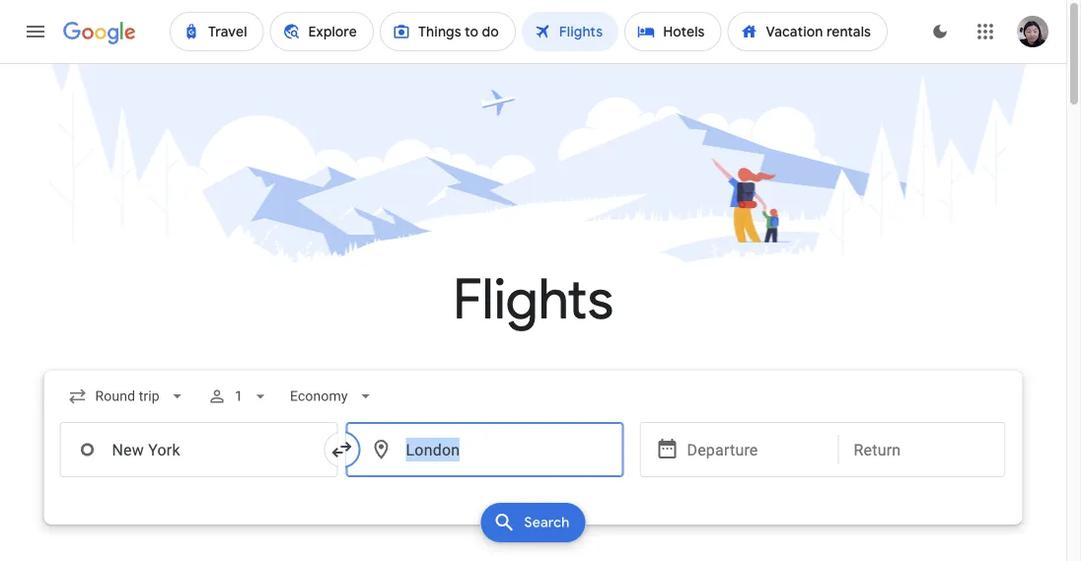 Task type: vqa. For each thing, say whether or not it's contained in the screenshot.
States
no



Task type: locate. For each thing, give the bounding box(es) containing it.
main content
[[28, 533, 1039, 562]]

swap origin and destination. image
[[330, 438, 354, 462]]

search
[[525, 514, 570, 532]]

Flight search field
[[28, 371, 1039, 549]]

None text field
[[60, 422, 338, 478], [346, 422, 624, 478], [60, 422, 338, 478], [346, 422, 624, 478]]

None field
[[60, 379, 195, 414], [282, 379, 384, 414], [60, 379, 195, 414], [282, 379, 384, 414]]

flights
[[453, 265, 614, 335]]



Task type: describe. For each thing, give the bounding box(es) containing it.
search button
[[481, 503, 586, 543]]

1
[[235, 388, 243, 405]]

Departure text field
[[688, 423, 824, 477]]

Return text field
[[854, 423, 991, 477]]

change appearance image
[[917, 8, 965, 55]]

main menu image
[[24, 20, 47, 43]]

1 button
[[199, 373, 278, 420]]



